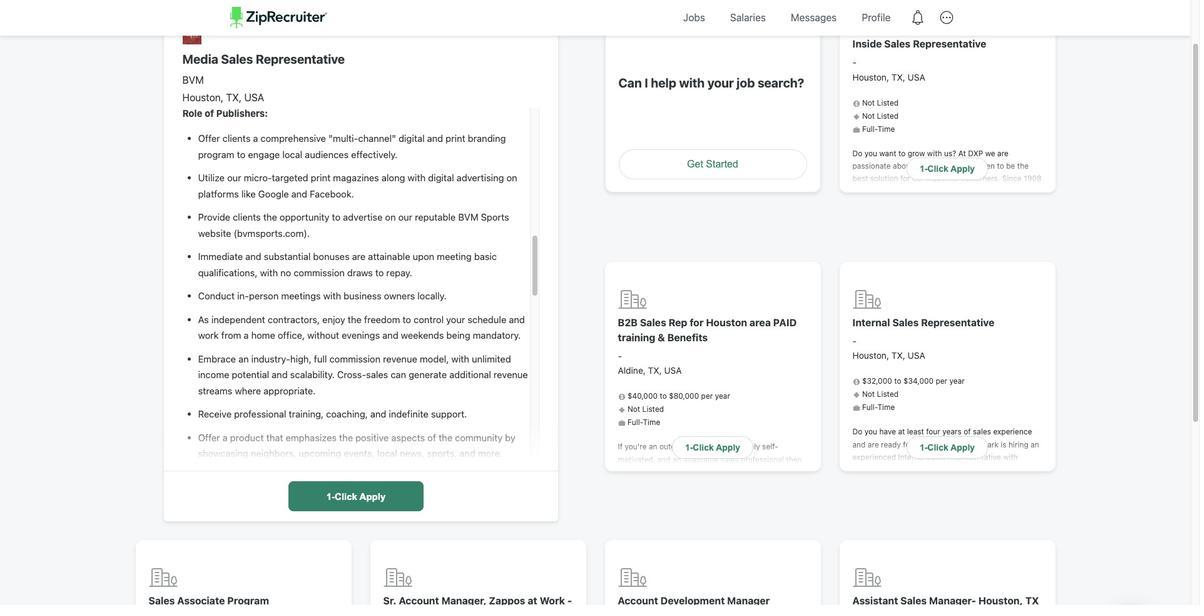 Task type: describe. For each thing, give the bounding box(es) containing it.
from inside do you have at least four years of sales experience and are ready for a fresh  start? staffmark is hiring an experienced internal sales representative with excellent communication, organization, and problem- solving skills in houston,  tx. if you are motivated and ready to become a part of a team that values  respect and will encourage you to reach your full potential, this could be an  exciting opportunity for you! pay: $16-$17 per hour 1st shift hours: 8 am - 5  pm, monday-friday internal sales representative primary responsibilities: *  sell company products and services to customers by processing orders, price, and delivery inquiries. * manages orders from quotation to collection. *  respond
[[997, 581, 1013, 590]]

our inside provide clients the opportunity to advertise on our reputable bvm sports website (bvmsports.com).
[[398, 212, 412, 223]]

required
[[960, 519, 989, 528]]

0 vertical spatial eliot
[[666, 468, 681, 477]]

fresh
[[921, 440, 939, 450]]

like inside utilize our micro-targeted print magazines along with digital advertising on platforms like google and facebook.
[[241, 188, 256, 200]]

that inside offer a product that emphasizes the positive aspects of the community by showcasing neighbors, upcoming events, local news, sports, and more.
[[266, 432, 283, 444]]

immediate and substantial bonuses are attainable upon meeting basic qualifications, with no commission draws to repay.
[[198, 251, 497, 278]]

outgoing,
[[660, 443, 693, 452]]

click down thinking
[[335, 492, 357, 502]]

for down at
[[903, 440, 913, 450]]

* down etc.).
[[932, 581, 936, 590]]

bonuses inside if you're an outgoing, personable, highly self- motivated, and an adaptable  sales professional then a career with eliot is perfect for you! it's our  mission to provide life-altering career opportunities to local sales  professionals so they can proudly serve the business community they are a part  of. on average, 1 out of 3 first-time eliot sales representatives sell their  first deal in just 5 days. what's in it for you? · get paid 24-72 hours after  each deal! · generous quick start compensation - double commissions per deal  you submit · monthly contests and bonuses to put more money in your pocket ·  continuous on the job training and support from sales offic
[[759, 570, 789, 580]]

bonuses inside immediate and substantial bonuses are attainable upon meeting basic qualifications, with no commission draws to repay.
[[313, 251, 350, 262]]

an right "you're"
[[649, 443, 657, 452]]

processing inside do you want to grow with us? at dxp we are passionate about what we do and  driven to be the best solution for our industrial customers. since 1908 dxp has  been dedicated to the highest quality of customer service through our expertise  of the products we distribute and the technical services we perform with a  sense of individual pride and company spirit. throughout your career with dxp,  we will encourage and empower you to take an active role in identifying and  driving your development, so you feel total confidence in your ability to  achieve ongoing success. we aspire to be the best solution for the industrial  customers' needs for mrop products and services through our innovative pumping  solutions, metal working, supply chain services and service centers. check out  our many videos to learn more! - us/careers/ responsibilities of the inside  sales representative include, but are not limited to: * responding to customer  inquiries regarding company products and services * processing customer phone orders * checking availability of stock and shipping dates * quoting prices,  filling orders to customer specifications and processing sales data via computer * assisting the outside sales team by preparing price quotes and  sourcing products qualifications of the inside sales representative include,  but are not limited to: * prior inside sales/customer service experience *  bilingual in both spanish and english preferred * the ideal candidate would  have preferably/but not required 2-3 years of some combination of the following  knowledge: pump/motor /rotating equipment/industrial products sales * efficient  in windows based programs (excel, word, powerpoint, etc.). experience with  salesforce, zoom, microsoft teams, sap ariba, and citrix p21 would be a plus.
[[919, 429, 958, 439]]

with inside embrace an industry-high, full commission revenue model, with unlimited income potential and scalability. cross-sales can generate additional revenue streams where appropriate.
[[451, 354, 469, 365]]

- inside do you have at least four years of sales experience and are ready for a fresh  start? staffmark is hiring an experienced internal sales representative with excellent communication, organization, and problem- solving skills in houston,  tx. if you are motivated and ready to become a part of a team that values  respect and will encourage you to reach your full potential, this could be an  exciting opportunity for you! pay: $16-$17 per hour 1st shift hours: 8 am - 5  pm, monday-friday internal sales representative primary responsibilities: *  sell company products and services to customers by processing orders, price, and delivery inquiries. * manages orders from quotation to collection. *  respond
[[992, 530, 995, 539]]

time for b2b
[[643, 418, 660, 428]]

adaptable
[[683, 455, 719, 465]]

embrace an industry-high, full commission revenue model, with unlimited income potential and scalability. cross-sales can generate additional revenue streams where appropriate.
[[198, 354, 528, 397]]

in up customers
[[910, 557, 916, 566]]

0 horizontal spatial ready
[[853, 491, 873, 501]]

role of publishers:
[[182, 108, 268, 119]]

clients for to
[[223, 133, 251, 144]]

houston, inside the bvm houston, tx, usa
[[182, 92, 224, 103]]

you up passionate
[[865, 149, 877, 158]]

solutions,
[[999, 315, 1034, 324]]

1 vertical spatial best
[[957, 289, 972, 298]]

job inside if you're an outgoing, personable, highly self- motivated, and an adaptable  sales professional then a career with eliot is perfect for you! it's our  mission to provide life-altering career opportunities to local sales  professionals so they can proudly serve the business community they are a part  of. on average, 1 out of 3 first-time eliot sales representatives sell their  first deal in just 5 days. what's in it for you? · get paid 24-72 hours after  each deal! · generous quick start compensation - double commissions per deal  you submit · monthly contests and bonuses to put more money in your pocket ·  continuous on the job training and support from sales offic
[[618, 596, 629, 605]]

menu image
[[932, 3, 961, 32]]

channel"
[[358, 133, 396, 144]]

data
[[980, 429, 996, 439]]

bvm inside provide clients the opportunity to advertise on our reputable bvm sports website (bvmsports.com).
[[458, 212, 479, 223]]

tx, inside the bvm houston, tx, usa
[[226, 92, 242, 103]]

customers'
[[888, 302, 927, 311]]

1- for b2b
[[685, 443, 693, 453]]

* up specifications
[[874, 417, 878, 426]]

print inside utilize our micro-targeted print magazines along with digital advertising on platforms like google and facebook.
[[311, 172, 331, 184]]

area
[[750, 317, 771, 328]]

salesforce,
[[999, 570, 1040, 579]]

1- down "upcoming"
[[327, 492, 335, 502]]

* up price
[[889, 442, 892, 452]]

opportunities
[[723, 481, 770, 490]]

* up the availability
[[933, 391, 937, 401]]

$40,000
[[628, 392, 658, 401]]

and up preparing
[[853, 440, 866, 450]]

check
[[885, 340, 907, 349]]

out inside do you want to grow with us? at dxp we are passionate about what we do and  driven to be the best solution for our industrial customers. since 1908 dxp has  been dedicated to the highest quality of customer service through our expertise  of the products we distribute and the technical services we perform with a  sense of individual pride and company spirit. throughout your career with dxp,  we will encourage and empower you to take an active role in identifying and  driving your development, so you feel total confidence in your ability to  achieve ongoing success. we aspire to be the best solution for the industrial  customers' needs for mrop products and services through our innovative pumping  solutions, metal working, supply chain services and service centers. check out  our many videos to learn more! - us/careers/ responsibilities of the inside  sales representative include, but are not limited to: * responding to customer  inquiries regarding company products and services * processing customer phone orders * checking availability of stock and shipping dates * quoting prices,  filling orders to customer specifications and processing sales data via computer * assisting the outside sales team by preparing price quotes and  sourcing products qualifications of the inside sales representative include,  but are not limited to: * prior inside sales/customer service experience *  bilingual in both spanish and english preferred * the ideal candidate would  have preferably/but not required 2-3 years of some combination of the following  knowledge: pump/motor /rotating equipment/industrial products sales * efficient  in windows based programs (excel, word, powerpoint, etc.). experience with  salesforce, zoom, microsoft teams, sap ariba, and citrix p21 would be a plus.
[[909, 340, 921, 349]]

· right deal! at the bottom of page
[[753, 545, 755, 554]]

for down ideal
[[984, 517, 994, 526]]

and up individual
[[934, 212, 947, 222]]

training inside if you're an outgoing, personable, highly self- motivated, and an adaptable  sales professional then a career with eliot is perfect for you! it's our  mission to provide life-altering career opportunities to local sales  professionals so they can proudly serve the business community they are a part  of. on average, 1 out of 3 first-time eliot sales representatives sell their  first deal in just 5 days. what's in it for you? · get paid 24-72 hours after  each deal! · generous quick start compensation - double commissions per deal  you submit · monthly contests and bonuses to put more money in your pocket ·  continuous on the job training and support from sales offic
[[631, 596, 658, 605]]

for right the it on the bottom right of page
[[762, 532, 772, 541]]

* up quoting
[[878, 404, 881, 413]]

the up sports,
[[439, 432, 453, 444]]

we up active
[[996, 238, 1006, 247]]

mandatory.
[[473, 330, 521, 341]]

the down quality
[[1003, 200, 1015, 209]]

our up "supply"
[[914, 315, 926, 324]]

out inside if you're an outgoing, personable, highly self- motivated, and an adaptable  sales professional then a career with eliot is perfect for you! it's our  mission to provide life-altering career opportunities to local sales  professionals so they can proudly serve the business community they are a part  of. on average, 1 out of 3 first-time eliot sales representatives sell their  first deal in just 5 days. what's in it for you? · get paid 24-72 hours after  each deal! · generous quick start compensation - double commissions per deal  you submit · monthly contests and bonuses to put more money in your pocket ·  continuous on the job training and support from sales offic
[[618, 519, 630, 529]]

be up "since" at the right
[[1006, 161, 1015, 171]]

1-click apply button for b2b sales rep for houston area paid training & benefits
[[672, 437, 754, 459]]

1 horizontal spatial revenue
[[494, 369, 528, 381]]

where
[[235, 385, 261, 397]]

on inside educate small business owners on thinking and presenting themselves like prominent brands.
[[334, 472, 345, 483]]

bvm link
[[182, 73, 539, 88]]

and right stock
[[988, 404, 1001, 413]]

customer down has
[[853, 200, 886, 209]]

business inside educate small business owners on thinking and presenting themselves like prominent brands.
[[260, 472, 298, 483]]

not for inside sales representative
[[862, 111, 875, 121]]

inquiries.
[[898, 581, 930, 590]]

your inside do you have at least four years of sales experience and are ready for a fresh  start? staffmark is hiring an experienced internal sales representative with excellent communication, organization, and problem- solving skills in houston,  tx. if you are motivated and ready to become a part of a team that values  respect and will encourage you to reach your full potential, this could be an  exciting opportunity for you! pay: $16-$17 per hour 1st shift hours: 8 am - 5  pm, monday-friday internal sales representative primary responsibilities: *  sell company products and services to customers by processing orders, price, and delivery inquiries. * manages orders from quotation to collection. *  respond
[[967, 504, 983, 513]]

and down freedom
[[382, 330, 398, 341]]

it
[[755, 532, 760, 541]]

1 horizontal spatial deal
[[652, 532, 667, 541]]

are up 'inquiries'
[[952, 366, 963, 375]]

years inside do you have at least four years of sales experience and are ready for a fresh  start? staffmark is hiring an experienced internal sales representative with excellent communication, organization, and problem- solving skills in houston,  tx. if you are motivated and ready to become a part of a team that values  respect and will encourage you to reach your full potential, this could be an  exciting opportunity for you! pay: $16-$17 per hour 1st shift hours: 8 am - 5  pm, monday-friday internal sales representative primary responsibilities: *  sell company products and services to customers by processing orders, price, and delivery inquiries. * manages orders from quotation to collection. *  respond
[[943, 428, 962, 437]]

usa for inside sales representative
[[908, 72, 925, 82]]

website
[[198, 228, 231, 239]]

by inside do you have at least four years of sales experience and are ready for a fresh  start? staffmark is hiring an experienced internal sales representative with excellent communication, organization, and problem- solving skills in houston,  tx. if you are motivated and ready to become a part of a team that values  respect and will encourage you to reach your full potential, this could be an  exciting opportunity for you! pay: $16-$17 per hour 1st shift hours: 8 am - 5  pm, monday-friday internal sales representative primary responsibilities: *  sell company products and services to customers by processing orders, price, and delivery inquiries. * manages orders from quotation to collection. *  respond
[[933, 568, 941, 577]]

contests
[[711, 570, 741, 580]]

are up become
[[896, 480, 908, 490]]

a down least
[[915, 440, 919, 450]]

an down english
[[900, 517, 909, 526]]

and inside offer a product that emphasizes the positive aspects of the community by showcasing neighbors, upcoming events, local news, sports, and more.
[[460, 448, 476, 460]]

events,
[[344, 448, 375, 460]]

notifications image
[[903, 3, 932, 32]]

- houston, tx, usa for internal
[[853, 336, 925, 361]]

needs
[[929, 302, 950, 311]]

small
[[235, 472, 258, 483]]

0 horizontal spatial revenue
[[383, 354, 417, 365]]

"multi-
[[329, 133, 358, 144]]

$16-
[[853, 530, 869, 539]]

commission inside embrace an industry-high, full commission revenue model, with unlimited income potential and scalability. cross-sales can generate additional revenue streams where appropriate.
[[329, 354, 381, 365]]

listed for inside sales representative
[[877, 111, 899, 121]]

throughout
[[875, 238, 916, 247]]

not listed for internal sales representative
[[862, 390, 899, 399]]

0 horizontal spatial solution
[[870, 174, 898, 184]]

to inside provide clients the opportunity to advertise on our reputable bvm sports website (bvmsports.com).
[[332, 212, 341, 223]]

we
[[886, 289, 897, 298]]

services inside do you have at least four years of sales experience and are ready for a fresh  start? staffmark is hiring an experienced internal sales representative with excellent communication, organization, and problem- solving skills in houston,  tx. if you are motivated and ready to become a part of a team that values  respect and will encourage you to reach your full potential, this could be an  exciting opportunity for you! pay: $16-$17 per hour 1st shift hours: 8 am - 5  pm, monday-friday internal sales representative primary responsibilities: *  sell company products and services to customers by processing orders, price, and delivery inquiries. * manages orders from quotation to collection. *  respond
[[853, 568, 882, 577]]

technical
[[963, 212, 995, 222]]

with right help
[[679, 75, 705, 90]]

professional inside if you're an outgoing, personable, highly self- motivated, and an adaptable  sales professional then a career with eliot is perfect for you! it's our  mission to provide life-altering career opportunities to local sales  professionals so they can proudly serve the business community they are a part  of. on average, 1 out of 3 first-time eliot sales representatives sell their  first deal in just 5 days. what's in it for you? · get paid 24-72 hours after  each deal! · generous quick start compensation - double commissions per deal  you submit · monthly contests and bonuses to put more money in your pocket ·  continuous on the job training and support from sales offic
[[741, 455, 784, 465]]

profile
[[862, 12, 891, 23]]

listed for b2b sales rep for houston area paid training & benefits
[[642, 405, 664, 414]]

2 vertical spatial career
[[699, 481, 721, 490]]

and down word,
[[853, 581, 866, 590]]

responsibilities
[[894, 353, 949, 362]]

team inside do you have at least four years of sales experience and are ready for a fresh  start? staffmark is hiring an experienced internal sales representative with excellent communication, organization, and problem- solving skills in houston,  tx. if you are motivated and ready to become a part of a team that values  respect and will encourage you to reach your full potential, this could be an  exciting opportunity for you! pay: $16-$17 per hour 1st shift hours: 8 am - 5  pm, monday-friday internal sales representative primary responsibilities: *  sell company products and services to customers by processing orders, price, and delivery inquiries. * manages orders from quotation to collection. *  respond
[[953, 491, 970, 501]]

appropriate.
[[264, 385, 316, 397]]

orders,
[[984, 568, 1009, 577]]

and up "continuous"
[[744, 570, 757, 580]]

so inside if you're an outgoing, personable, highly self- motivated, and an adaptable  sales professional then a career with eliot is perfect for you! it's our  mission to provide life-altering career opportunities to local sales  professionals so they can proudly serve the business community they are a part  of. on average, 1 out of 3 first-time eliot sales representatives sell their  first deal in just 5 days. what's in it for you? · get paid 24-72 hours after  each deal! · generous quick start compensation - double commissions per deal  you submit · monthly contests and bonuses to put more money in your pocket ·  continuous on the job training and support from sales offic
[[687, 494, 696, 503]]

support
[[675, 596, 703, 605]]

for down ongoing
[[1004, 289, 1014, 298]]

so inside do you want to grow with us? at dxp we are passionate about what we do and  driven to be the best solution for our industrial customers. since 1908 dxp has  been dedicated to the highest quality of customer service through our expertise  of the products we distribute and the technical services we perform with a  sense of individual pride and company spirit. throughout your career with dxp,  we will encourage and empower you to take an active role in identifying and  driving your development, so you feel total confidence in your ability to  achieve ongoing success. we aspire to be the best solution for the industrial  customers' needs for mrop products and services through our innovative pumping  solutions, metal working, supply chain services and service centers. check out  our many videos to learn more! - us/careers/ responsibilities of the inside  sales representative include, but are not limited to: * responding to customer  inquiries regarding company products and services * processing customer phone orders * checking availability of stock and shipping dates * quoting prices,  filling orders to customer specifications and processing sales data via computer * assisting the outside sales team by preparing price quotes and  sourcing products qualifications of the inside sales representative include,  but are not limited to: * prior inside sales/customer service experience *  bilingual in both spanish and english preferred * the ideal candidate would  have preferably/but not required 2-3 years of some combination of the following  knowledge: pump/motor /rotating equipment/industrial products sales * efficient  in windows based programs (excel, word, powerpoint, etc.). experience with  salesforce, zoom, microsoft teams, sap ariba, and citrix p21 would be a plus.
[[1002, 264, 1010, 273]]

services down quality
[[997, 212, 1027, 222]]

* down prior
[[977, 493, 981, 503]]

with left us?
[[927, 149, 942, 158]]

0 horizontal spatial through
[[884, 315, 912, 324]]

0 vertical spatial ready
[[881, 440, 901, 450]]

customer down responsibilities at the right
[[906, 378, 939, 388]]

we up driven on the top right of the page
[[985, 149, 995, 158]]

0 vertical spatial service
[[888, 200, 914, 209]]

in-
[[237, 291, 249, 302]]

and up learn
[[989, 327, 1002, 337]]

offer clients a comprehensive "multi-channel" digital and print branding program to engage local audiences effectively.
[[198, 133, 506, 160]]

no
[[280, 267, 291, 278]]

and up inside
[[993, 466, 1006, 475]]

of down quality
[[994, 200, 1001, 209]]

our inside if you're an outgoing, personable, highly self- motivated, and an adaptable  sales professional then a career with eliot is perfect for you! it's our  mission to provide life-altering career opportunities to local sales  professionals so they can proudly serve the business community they are a part  of. on average, 1 out of 3 first-time eliot sales representatives sell their  first deal in just 5 days. what's in it for you? · get paid 24-72 hours after  each deal! · generous quick start compensation - double commissions per deal  you submit · monthly contests and bonuses to put more money in your pocket ·  continuous on the job training and support from sales offic
[[761, 468, 773, 477]]

a down motivated,
[[618, 468, 622, 477]]

a inside offer clients a comprehensive "multi-channel" digital and print branding program to engage local audiences effectively.
[[253, 133, 258, 144]]

representative down 'mrop'
[[921, 317, 995, 328]]

per inside do you have at least four years of sales experience and are ready for a fresh  start? staffmark is hiring an experienced internal sales representative with excellent communication, organization, and problem- solving skills in houston,  tx. if you are motivated and ready to become a part of a team that values  respect and will encourage you to reach your full potential, this could be an  exciting opportunity for you! pay: $16-$17 per hour 1st shift hours: 8 am - 5  pm, monday-friday internal sales representative primary responsibilities: *  sell company products and services to customers by processing orders, price, and delivery inquiries. * manages orders from quotation to collection. *  respond
[[884, 530, 896, 539]]

a inside as independent contractors, enjoy the freedom to control your schedule and work from a home office, without evenings and weekends being mandatory.
[[244, 330, 249, 341]]

to inside as independent contractors, enjoy the freedom to control your schedule and work from a home office, without evenings and weekends being mandatory.
[[403, 314, 411, 325]]

1-click apply button for internal sales representative
[[907, 437, 988, 459]]

2 horizontal spatial inside
[[974, 353, 995, 362]]

1-click apply button for inside sales representative
[[907, 158, 988, 180]]

- down profile link
[[853, 57, 857, 68]]

full- for internal sales representative
[[862, 403, 878, 413]]

with inside do you have at least four years of sales experience and are ready for a fresh  start? staffmark is hiring an experienced internal sales representative with excellent communication, organization, and problem- solving skills in houston,  tx. if you are motivated and ready to become a part of a team that values  respect and will encourage you to reach your full potential, this could be an  exciting opportunity for you! pay: $16-$17 per hour 1st shift hours: 8 am - 5  pm, monday-friday internal sales representative primary responsibilities: *  sell company products and services to customers by processing orders, price, and delivery inquiries. * manages orders from quotation to collection. *  respond
[[1003, 453, 1018, 462]]

and down orders,
[[980, 583, 993, 592]]

our inside utilize our micro-targeted print magazines along with digital advertising on platforms like google and facebook.
[[227, 172, 241, 184]]

* down more!
[[1016, 366, 1019, 375]]

many
[[937, 340, 956, 349]]

microsoft
[[877, 583, 911, 592]]

bvm inside the bvm houston, tx, usa
[[182, 74, 204, 86]]

sales up the bvm houston, tx, usa at left
[[221, 52, 253, 66]]

professionals
[[638, 494, 685, 503]]

of inside if you're an outgoing, personable, highly self- motivated, and an adaptable  sales professional then a career with eliot is perfect for you! it's our  mission to provide life-altering career opportunities to local sales  professionals so they can proudly serve the business community they are a part  of. on average, 1 out of 3 first-time eliot sales representatives sell their  first deal in just 5 days. what's in it for you? · get paid 24-72 hours after  each deal! · generous quick start compensation - double commissions per deal  you submit · monthly contests and bonuses to put more money in your pocket ·  continuous on the job training and support from sales offic
[[632, 519, 639, 529]]

sales inside do you have at least four years of sales experience and are ready for a fresh  start? staffmark is hiring an experienced internal sales representative with excellent communication, organization, and problem- solving skills in houston,  tx. if you are motivated and ready to become a part of a team that values  respect and will encourage you to reach your full potential, this could be an  exciting opportunity for you! pay: $16-$17 per hour 1st shift hours: 8 am - 5  pm, monday-friday internal sales representative primary responsibilities: *  sell company products and services to customers by processing orders, price, and delivery inquiries. * manages orders from quotation to collection. *  respond
[[973, 428, 991, 437]]

of up preferred
[[937, 491, 944, 501]]

in left the it on the bottom right of page
[[747, 532, 753, 541]]

sales inside embrace an industry-high, full commission revenue model, with unlimited income potential and scalability. cross-sales can generate additional revenue streams where appropriate.
[[366, 369, 388, 381]]

via
[[998, 429, 1008, 439]]

1 horizontal spatial eliot
[[682, 519, 698, 529]]

will inside do you want to grow with us? at dxp we are passionate about what we do and  driven to be the best solution for our industrial customers. since 1908 dxp has  been dedicated to the highest quality of customer service through our expertise  of the products we distribute and the technical services we perform with a  sense of individual pride and company spirit. throughout your career with dxp,  we will encourage and empower you to take an active role in identifying and  driving your development, so you feel total confidence in your ability to  achieve ongoing success. we aspire to be the best solution for the industrial  customers' needs for mrop products and services through our innovative pumping  solutions, metal working, supply chain services and service centers. check out  our many videos to learn more! - us/careers/ responsibilities of the inside  sales representative include, but are not limited to: * responding to customer  inquiries regarding company products and services * processing customer phone orders * checking availability of stock and shipping dates * quoting prices,  filling orders to customer specifications and processing sales data via computer * assisting the outside sales team by preparing price quotes and  sourcing products qualifications of the inside sales representative include,  but are not limited to: * prior inside sales/customer service experience *  bilingual in both spanish and english preferred * the ideal candidate would  have preferably/but not required 2-3 years of some combination of the following  knowledge: pump/motor /rotating equipment/industrial products sales * efficient  in windows based programs (excel, word, powerpoint, etc.). experience with  salesforce, zoom, microsoft teams, sap ariba, and citrix p21 would be a plus.
[[1008, 238, 1020, 247]]

the up events, on the left bottom of page
[[339, 432, 353, 444]]

your up empower
[[918, 238, 934, 247]]

* down teams,
[[936, 593, 940, 603]]

your inside as independent contractors, enjoy the freedom to control your schedule and work from a home office, without evenings and weekends being mandatory.
[[446, 314, 465, 325]]

us/careers/
[[853, 353, 892, 362]]

of down processing
[[958, 404, 965, 413]]

· down compensation
[[676, 570, 678, 580]]

us?
[[944, 149, 956, 158]]

will inside do you have at least four years of sales experience and are ready for a fresh  start? staffmark is hiring an experienced internal sales representative with excellent communication, organization, and problem- solving skills in houston,  tx. if you are motivated and ready to become a part of a team that values  respect and will encourage you to reach your full potential, this could be an  exciting opportunity for you! pay: $16-$17 per hour 1st shift hours: 8 am - 5  pm, monday-friday internal sales representative primary responsibilities: *  sell company products and services to customers by processing orders, price, and delivery inquiries. * manages orders from quotation to collection. *  respond
[[868, 504, 879, 513]]

0 horizontal spatial to:
[[949, 480, 959, 490]]

full inside embrace an industry-high, full commission revenue model, with unlimited income potential and scalability. cross-sales can generate additional revenue streams where appropriate.
[[314, 354, 327, 365]]

on inside utilize our micro-targeted print magazines along with digital advertising on platforms like google and facebook.
[[507, 172, 517, 184]]

and up checking
[[886, 391, 900, 401]]

(excel,
[[1012, 557, 1036, 566]]

ongoing
[[1000, 276, 1028, 286]]

1- for inside
[[920, 164, 928, 174]]

opportunity inside do you have at least four years of sales experience and are ready for a fresh  start? staffmark is hiring an experienced internal sales representative with excellent communication, organization, and problem- solving skills in houston,  tx. if you are motivated and ready to become a part of a team that values  respect and will encourage you to reach your full potential, this could be an  exciting opportunity for you! pay: $16-$17 per hour 1st shift hours: 8 am - 5  pm, monday-friday internal sales representative primary responsibilities: *  sell company products and services to customers by processing orders, price, and delivery inquiries. * manages orders from quotation to collection. *  respond
[[941, 517, 982, 526]]

experience inside do you want to grow with us? at dxp we are passionate about what we do and  driven to be the best solution for our industrial customers. since 1908 dxp has  been dedicated to the highest quality of customer service through our expertise  of the products we distribute and the technical services we perform with a  sense of individual pride and company spirit. throughout your career with dxp,  we will encourage and empower you to take an active role in identifying and  driving your development, so you feel total confidence in your ability to  achieve ongoing success. we aspire to be the best solution for the industrial  customers' needs for mrop products and services through our innovative pumping  solutions, metal working, supply chain services and service centers. check out  our many videos to learn more! - us/careers/ responsibilities of the inside  sales representative include, but are not limited to: * responding to customer  inquiries regarding company products and services * processing customer phone orders * checking availability of stock and shipping dates * quoting prices,  filling orders to customer specifications and processing sales data via computer * assisting the outside sales team by preparing price quotes and  sourcing products qualifications of the inside sales representative include,  but are not limited to: * prior inside sales/customer service experience *  bilingual in both spanish and english preferred * the ideal candidate would  have preferably/but not required 2-3 years of some combination of the following  knowledge: pump/motor /rotating equipment/industrial products sales * efficient  in windows based programs (excel, word, powerpoint, etc.). experience with  salesforce, zoom, microsoft teams, sap ariba, and citrix p21 would be a plus.
[[936, 493, 975, 503]]

training inside b2b sales rep for houston area paid training & benefits
[[618, 332, 655, 343]]

digital inside offer clients a comprehensive "multi-channel" digital and print branding program to engage local audiences effectively.
[[399, 133, 425, 144]]

is for representative
[[1001, 440, 1007, 450]]

can inside if you're an outgoing, personable, highly self- motivated, and an adaptable  sales professional then a career with eliot is perfect for you! it's our  mission to provide life-altering career opportunities to local sales  professionals so they can proudly serve the business community they are a part  of. on average, 1 out of 3 first-time eliot sales representatives sell their  first deal in just 5 days. what's in it for you? · get paid 24-72 hours after  each deal! · generous quick start compensation - double commissions per deal  you submit · monthly contests and bonuses to put more money in your pocket ·  continuous on the job training and support from sales offic
[[715, 494, 728, 503]]

potential
[[232, 369, 269, 381]]

products inside do you have at least four years of sales experience and are ready for a fresh  start? staffmark is hiring an experienced internal sales representative with excellent communication, organization, and problem- solving skills in houston,  tx. if you are motivated and ready to become a part of a team that values  respect and will encourage you to reach your full potential, this could be an  exciting opportunity for you! pay: $16-$17 per hour 1st shift hours: 8 am - 5  pm, monday-friday internal sales representative primary responsibilities: *  sell company products and services to customers by processing orders, price, and delivery inquiries. * manages orders from quotation to collection. *  respond
[[967, 555, 999, 565]]

upon
[[413, 251, 434, 262]]

full-time for b2b sales rep for houston area paid training & benefits
[[628, 418, 660, 428]]

1 horizontal spatial owners
[[384, 291, 415, 302]]

2 vertical spatial inside
[[926, 468, 947, 477]]

with up enjoy
[[323, 291, 341, 302]]

with down programs on the right of the page
[[982, 570, 997, 579]]

0 vertical spatial orders
[[853, 404, 875, 413]]

8
[[972, 530, 977, 539]]

in up support
[[678, 583, 684, 592]]

manages
[[938, 581, 970, 590]]

our up dedicated
[[912, 174, 924, 184]]

altering
[[670, 481, 697, 490]]

1st
[[916, 530, 926, 539]]

the inside provide clients the opportunity to advertise on our reputable bvm sports website (bvmsports.com).
[[263, 212, 277, 223]]

0 vertical spatial best
[[853, 174, 868, 184]]

0 vertical spatial inside
[[853, 38, 882, 49]]

1-click apply down thinking
[[327, 492, 386, 502]]

sports,
[[427, 448, 457, 460]]

by inside do you want to grow with us? at dxp we are passionate about what we do and  driven to be the best solution for our industrial customers. since 1908 dxp has  been dedicated to the highest quality of customer service through our expertise  of the products we distribute and the technical services we perform with a  sense of individual pride and company spirit. throughout your career with dxp,  we will encourage and empower you to take an active role in identifying and  driving your development, so you feel total confidence in your ability to  achieve ongoing success. we aspire to be the best solution for the industrial  customers' needs for mrop products and services through our innovative pumping  solutions, metal working, supply chain services and service centers. check out  our many videos to learn more! - us/careers/ responsibilities of the inside  sales representative include, but are not limited to: * responding to customer  inquiries regarding company products and services * processing customer phone orders * checking availability of stock and shipping dates * quoting prices,  filling orders to customer specifications and processing sales data via computer * assisting the outside sales team by preparing price quotes and  sourcing products qualifications of the inside sales representative include,  but are not limited to: * prior inside sales/customer service experience *  bilingual in both spanish and english preferred * the ideal candidate would  have preferably/but not required 2-3 years of some combination of the following  knowledge: pump/motor /rotating equipment/industrial products sales * efficient  in windows based programs (excel, word, powerpoint, etc.). experience with  salesforce, zoom, microsoft teams, sap ariba, and citrix p21 would be a plus.
[[1010, 442, 1019, 452]]

2 vertical spatial not
[[946, 519, 958, 528]]

of right sense
[[929, 225, 936, 235]]

products up solutions,
[[989, 302, 1020, 311]]

part inside if you're an outgoing, personable, highly self- motivated, and an adaptable  sales professional then a career with eliot is perfect for you! it's our  mission to provide life-altering career opportunities to local sales  professionals so they can proudly serve the business community they are a part  of. on average, 1 out of 3 first-time eliot sales representatives sell their  first deal in just 5 days. what's in it for you? · get paid 24-72 hours after  each deal! · generous quick start compensation - double commissions per deal  you submit · monthly contests and bonuses to put more money in your pocket ·  continuous on the job training and support from sales offic
[[730, 506, 744, 516]]

innovative
[[928, 315, 964, 324]]

advertising
[[457, 172, 504, 184]]

metal
[[853, 327, 872, 337]]

dates
[[853, 417, 872, 426]]

per up processing
[[936, 377, 948, 386]]

for inside b2b sales rep for houston area paid training & benefits
[[690, 317, 704, 328]]

to inside offer clients a comprehensive "multi-channel" digital and print branding program to engage local audiences effectively.
[[237, 149, 245, 160]]

the down videos
[[961, 353, 972, 362]]

of down many
[[951, 353, 959, 362]]

we down 1908 in the right top of the page
[[1029, 212, 1039, 222]]

0 vertical spatial limited
[[978, 366, 1002, 375]]

a left "plus."
[[887, 595, 891, 605]]

development,
[[951, 264, 1000, 273]]

model,
[[420, 354, 449, 365]]

meeting
[[437, 251, 472, 262]]

0 vertical spatial company
[[1010, 225, 1042, 235]]

enjoy
[[322, 314, 345, 325]]

time for internal
[[878, 403, 895, 413]]

representative down staffmark
[[948, 453, 1001, 462]]

centers.
[[853, 340, 883, 349]]

and up assisting
[[904, 429, 917, 439]]

a up throughout
[[900, 225, 904, 235]]

0 vertical spatial but
[[938, 366, 949, 375]]

apply for inside sales representative
[[951, 164, 975, 174]]

opportunity inside provide clients the opportunity to advertise on our reputable bvm sports website (bvmsports.com).
[[280, 212, 329, 223]]

and up the both
[[1029, 479, 1042, 488]]

are down specifications
[[868, 440, 879, 450]]

we left the distribute
[[886, 212, 896, 222]]

and up solutions,
[[1022, 302, 1036, 311]]

perform
[[853, 225, 881, 235]]

ability
[[938, 276, 959, 286]]

solving
[[853, 479, 878, 488]]

a up english
[[914, 491, 918, 501]]

an inside do you want to grow with us? at dxp we are passionate about what we do and  driven to be the best solution for our industrial customers. since 1908 dxp has  been dedicated to the highest quality of customer service through our expertise  of the products we distribute and the technical services we perform with a  sense of individual pride and company spirit. throughout your career with dxp,  we will encourage and empower you to take an active role in identifying and  driving your development, so you feel total confidence in your ability to  achieve ongoing success. we aspire to be the best solution for the industrial  customers' needs for mrop products and services through our innovative pumping  solutions, metal working, supply chain services and service centers. check out  our many videos to learn more! - us/careers/ responsibilities of the inside  sales representative include, but are not limited to: * responding to customer  inquiries regarding company products and services * processing customer phone orders * checking availability of stock and shipping dates * quoting prices,  filling orders to customer specifications and processing sales data via computer * assisting the outside sales team by preparing price quotes and  sourcing products qualifications of the inside sales representative include,  but are not limited to: * prior inside sales/customer service experience *  bilingual in both spanish and english preferred * the ideal candidate would  have preferably/but not required 2-3 years of some combination of the following  knowledge: pump/motor /rotating equipment/industrial products sales * efficient  in windows based programs (excel, word, powerpoint, etc.). experience with  salesforce, zoom, microsoft teams, sap ariba, and citrix p21 would be a plus.
[[983, 251, 992, 260]]

and down start?
[[935, 455, 948, 464]]

1
[[802, 506, 805, 516]]

2 horizontal spatial not
[[965, 366, 976, 375]]

hours:
[[947, 530, 970, 539]]

full-time for internal sales representative
[[862, 403, 895, 413]]

educate
[[198, 472, 233, 483]]

customer up via
[[992, 417, 1025, 426]]

representative down "menu" 'image'
[[913, 38, 987, 49]]

with inside utilize our micro-targeted print magazines along with digital advertising on platforms like google and facebook.
[[408, 172, 426, 184]]

1 vertical spatial internal
[[898, 453, 925, 462]]

you down dates
[[865, 428, 877, 437]]

1 horizontal spatial to:
[[1004, 366, 1014, 375]]

first
[[636, 532, 650, 541]]

the up individual
[[950, 212, 961, 222]]

and inside immediate and substantial bonuses are attainable upon meeting basic qualifications, with no commission draws to repay.
[[245, 251, 261, 262]]

get started link
[[619, 150, 807, 180]]

representative down am
[[958, 542, 1011, 552]]

p21
[[1016, 583, 1029, 592]]

print inside offer clients a comprehensive "multi-channel" digital and print branding program to engage local audiences effectively.
[[446, 133, 465, 144]]

dxp,
[[977, 238, 994, 247]]

since
[[1002, 174, 1022, 184]]

started
[[706, 159, 738, 170]]

tx, for internal sales representative
[[892, 351, 905, 361]]

do for inside
[[853, 149, 863, 158]]

been
[[884, 187, 902, 196]]

1 vertical spatial they
[[693, 506, 708, 516]]

in down driving
[[912, 276, 918, 286]]

0 vertical spatial through
[[916, 200, 943, 209]]

your up ability
[[934, 264, 949, 273]]

of down "since" at the right
[[1018, 187, 1026, 196]]

mission
[[775, 468, 802, 477]]

1 vertical spatial orders
[[958, 417, 980, 426]]

full-time for inside sales representative
[[862, 124, 895, 134]]

training,
[[289, 409, 324, 420]]

friday
[[884, 542, 906, 552]]

1 vertical spatial career
[[624, 468, 647, 477]]

do you want to grow with us? at dxp we are passionate about what we do and  driven to be the best solution for our industrial customers. since 1908 dxp has  been dedicated to the highest quality of customer service through our expertise  of the products we distribute and the technical services we perform with a  sense of individual pride and company spirit. throughout your career with dxp,  we will encourage and empower you to take an active role in identifying and  driving your development, so you feel total confidence in your ability to  achieve ongoing success. we aspire to be the best solution for the industrial  customers' needs for mrop products and services through our innovative pumping  solutions, metal working, supply chain services and service centers. check out  our many videos to learn more! - us/careers/ responsibilities of the inside  sales representative include, but are not limited to: * responding to customer  inquiries regarding company products and services * processing customer phone orders * checking availability of stock and shipping dates * quoting prices,  filling orders to customer specifications and processing sales data via computer * assisting the outside sales team by preparing price quotes and  sourcing products qualifications of the inside sales representative include,  but are not limited to: * prior inside sales/customer service experience *  bilingual in both spanish and english preferred * the ideal candidate would  have preferably/but not required 2-3 years of some combination of the following  knowledge: pump/motor /rotating equipment/industrial products sales * efficient  in windows based programs (excel, word, powerpoint, etc.). experience with  salesforce, zoom, microsoft teams, sap ariba, and citrix p21 would be a plus. 
[[853, 149, 1042, 606]]

just
[[678, 532, 691, 541]]

tx, for b2b sales rep for houston area paid training & benefits
[[648, 366, 662, 376]]

each
[[715, 545, 732, 554]]

not for internal sales representative
[[862, 390, 875, 399]]

representative down ziprecruiter image at the top left of page
[[256, 52, 345, 66]]

0 vertical spatial job
[[737, 75, 755, 90]]

part inside do you have at least four years of sales experience and are ready for a fresh  start? staffmark is hiring an experienced internal sales representative with excellent communication, organization, and problem- solving skills in houston,  tx. if you are motivated and ready to become a part of a team that values  respect and will encourage you to reach your full potential, this could be an  exciting opportunity for you! pay: $16-$17 per hour 1st shift hours: 8 am - 5  pm, monday-friday internal sales representative primary responsibilities: *  sell company products and services to customers by processing orders, price, and delivery inquiries. * manages orders from quotation to collection. *  respond
[[921, 491, 935, 501]]

be up the needs
[[932, 289, 941, 298]]

quality
[[993, 187, 1016, 196]]

with inside immediate and substantial bonuses are attainable upon meeting basic qualifications, with no commission draws to repay.
[[260, 267, 278, 278]]

not listed for b2b sales rep for houston area paid training & benefits
[[628, 405, 664, 414]]

sap
[[940, 583, 955, 592]]

1 vertical spatial company
[[1009, 378, 1042, 388]]

1 vertical spatial but
[[883, 480, 894, 490]]

bvm image
[[182, 26, 201, 44]]

following
[[942, 531, 974, 541]]

shift
[[928, 530, 945, 539]]

2 vertical spatial internal
[[908, 542, 935, 552]]

get inside if you're an outgoing, personable, highly self- motivated, and an adaptable  sales professional then a career with eliot is perfect for you! it's our  mission to provide life-altering career opportunities to local sales  professionals so they can proudly serve the business community they are a part  of. on average, 1 out of 3 first-time eliot sales representatives sell their  first deal in just 5 days. what's in it for you? · get paid 24-72 hours after  each deal! · generous quick start compensation - double commissions per deal  you submit · monthly contests and bonuses to put more money in your pocket ·  continuous on the job training and support from sales offic
[[618, 545, 631, 554]]

in right role
[[1033, 251, 1039, 260]]

be inside do you have at least four years of sales experience and are ready for a fresh  start? staffmark is hiring an experienced internal sales representative with excellent communication, organization, and problem- solving skills in houston,  tx. if you are motivated and ready to become a part of a team that values  respect and will encourage you to reach your full potential, this could be an  exciting opportunity for you! pay: $16-$17 per hour 1st shift hours: 8 am - 5  pm, monday-friday internal sales representative primary responsibilities: *  sell company products and services to customers by processing orders, price, and delivery inquiries. * manages orders from quotation to collection. *  respond
[[889, 517, 898, 526]]

prior
[[966, 480, 983, 490]]

products down staffmark
[[983, 455, 1015, 464]]

industrial
[[926, 174, 959, 184]]

0 vertical spatial dxp
[[968, 149, 983, 158]]

start?
[[942, 440, 962, 450]]

you! inside if you're an outgoing, personable, highly self- motivated, and an adaptable  sales professional then a career with eliot is perfect for you! it's our  mission to provide life-altering career opportunities to local sales  professionals so they can proudly serve the business community they are a part  of. on average, 1 out of 3 first-time eliot sales representatives sell their  first deal in just 5 days. what's in it for you? · get paid 24-72 hours after  each deal! · generous quick start compensation - double commissions per deal  you submit · monthly contests and bonuses to put more money in your pocket ·  continuous on the job training and support from sales offic
[[731, 468, 746, 477]]

get inside 'link'
[[687, 159, 703, 170]]

draws
[[347, 267, 373, 278]]

per inside if you're an outgoing, personable, highly self- motivated, and an adaptable  sales professional then a career with eliot is perfect for you! it's our  mission to provide life-altering career opportunities to local sales  professionals so they can proudly serve the business community they are a part  of. on average, 1 out of 3 first-time eliot sales representatives sell their  first deal in just 5 days. what's in it for you? · get paid 24-72 hours after  each deal! · generous quick start compensation - double commissions per deal  you submit · monthly contests and bonuses to put more money in your pocket ·  continuous on the job training and support from sales offic
[[794, 557, 806, 567]]

1-click apply for inside sales representative
[[920, 164, 975, 174]]



Task type: vqa. For each thing, say whether or not it's contained in the screenshot.
"Search location or remote" field
no



Task type: locate. For each thing, give the bounding box(es) containing it.
etc.).
[[920, 570, 938, 579]]

1 vertical spatial full
[[985, 504, 996, 513]]

from inside if you're an outgoing, personable, highly self- motivated, and an adaptable  sales professional then a career with eliot is perfect for you! it's our  mission to provide life-altering career opportunities to local sales  professionals so they can proudly serve the business community they are a part  of. on average, 1 out of 3 first-time eliot sales representatives sell their  first deal in just 5 days. what's in it for you? · get paid 24-72 hours after  each deal! · generous quick start compensation - double commissions per deal  you submit · monthly contests and bonuses to put more money in your pocket ·  continuous on the job training and support from sales offic
[[705, 596, 721, 605]]

click for inside sales representative
[[928, 164, 949, 174]]

potential,
[[998, 504, 1031, 513]]

0 horizontal spatial deal
[[618, 570, 633, 580]]

upcoming
[[299, 448, 341, 460]]

deal!
[[734, 545, 751, 554]]

in inside do you have at least four years of sales experience and are ready for a fresh  start? staffmark is hiring an experienced internal sales representative with excellent communication, organization, and problem- solving skills in houston,  tx. if you are motivated and ready to become a part of a team that values  respect and will encourage you to reach your full potential, this could be an  exciting opportunity for you! pay: $16-$17 per hour 1st shift hours: 8 am - 5  pm, monday-friday internal sales representative primary responsibilities: *  sell company products and services to customers by processing orders, price, and delivery inquiries. * manages orders from quotation to collection. *  respond
[[900, 479, 906, 488]]

experience inside do you have at least four years of sales experience and are ready for a fresh  start? staffmark is hiring an experienced internal sales representative with excellent communication, organization, and problem- solving skills in houston,  tx. if you are motivated and ready to become a part of a team that values  respect and will encourage you to reach your full potential, this could be an  exciting opportunity for you! pay: $16-$17 per hour 1st shift hours: 8 am - 5  pm, monday-friday internal sales representative primary responsibilities: *  sell company products and services to customers by processing orders, price, and delivery inquiries. * manages orders from quotation to collection. *  respond
[[993, 428, 1032, 437]]

2 would from the top
[[853, 595, 874, 605]]

2-
[[992, 519, 1000, 528]]

with up "take"
[[961, 238, 975, 247]]

listed for internal sales representative
[[877, 390, 899, 399]]

apply down at
[[951, 164, 975, 174]]

the down ongoing
[[1016, 289, 1028, 298]]

0 vertical spatial internal
[[853, 317, 890, 328]]

time down $40,000
[[643, 418, 660, 428]]

career
[[936, 238, 958, 247], [624, 468, 647, 477], [699, 481, 721, 490]]

1 do from the top
[[853, 149, 863, 158]]

organization,
[[945, 466, 991, 475]]

do inside do you want to grow with us? at dxp we are passionate about what we do and  driven to be the best solution for our industrial customers. since 1908 dxp has  been dedicated to the highest quality of customer service through our expertise  of the products we distribute and the technical services we perform with a  sense of individual pride and company spirit. throughout your career with dxp,  we will encourage and empower you to take an active role in identifying and  driving your development, so you feel total confidence in your ability to  achieve ongoing success. we aspire to be the best solution for the industrial  customers' needs for mrop products and services through our innovative pumping  solutions, metal working, supply chain services and service centers. check out  our many videos to learn more! - us/careers/ responsibilities of the inside  sales representative include, but are not limited to: * responding to customer  inquiries regarding company products and services * processing customer phone orders * checking availability of stock and shipping dates * quoting prices,  filling orders to customer specifications and processing sales data via computer * assisting the outside sales team by preparing price quotes and  sourcing products qualifications of the inside sales representative include,  but are not limited to: * prior inside sales/customer service experience *  bilingual in both spanish and english preferred * the ideal candidate would  have preferably/but not required 2-3 years of some combination of the following  knowledge: pump/motor /rotating equipment/industrial products sales * efficient  in windows based programs (excel, word, powerpoint, etc.). experience with  salesforce, zoom, microsoft teams, sap ariba, and citrix p21 would be a plus.
[[853, 149, 863, 158]]

5 left pm,
[[997, 530, 1002, 539]]

1 horizontal spatial will
[[1008, 238, 1020, 247]]

media sales representative
[[182, 52, 345, 66]]

1 horizontal spatial team
[[991, 442, 1008, 452]]

by
[[505, 432, 516, 444], [1010, 442, 1019, 452], [933, 568, 941, 577]]

1 horizontal spatial professional
[[741, 455, 784, 465]]

1 vertical spatial get
[[618, 545, 631, 554]]

0 vertical spatial part
[[921, 491, 935, 501]]

time for inside
[[878, 124, 895, 134]]

1 vertical spatial if
[[956, 479, 961, 488]]

0 horizontal spatial by
[[505, 432, 516, 444]]

of right role in the left top of the page
[[205, 108, 214, 119]]

can
[[391, 369, 406, 381], [715, 494, 728, 503]]

year for rep
[[715, 392, 730, 401]]

respect
[[1013, 491, 1040, 501]]

do for internal
[[853, 428, 863, 437]]

apply up sourcing in the right of the page
[[951, 443, 975, 453]]

0 vertical spatial so
[[1002, 264, 1010, 273]]

0 vertical spatial business
[[344, 291, 382, 302]]

be down delivery
[[876, 595, 885, 605]]

0 horizontal spatial professional
[[234, 409, 286, 420]]

usa inside the bvm houston, tx, usa
[[244, 92, 264, 103]]

years inside do you want to grow with us? at dxp we are passionate about what we do and  driven to be the best solution for our industrial customers. since 1908 dxp has  been dedicated to the highest quality of customer service through our expertise  of the products we distribute and the technical services we perform with a  sense of individual pride and company spirit. throughout your career with dxp,  we will encourage and empower you to take an active role in identifying and  driving your development, so you feel total confidence in your ability to  achieve ongoing success. we aspire to be the best solution for the industrial  customers' needs for mrop products and services through our innovative pumping  solutions, metal working, supply chain services and service centers. check out  our many videos to learn more! - us/careers/ responsibilities of the inside  sales representative include, but are not limited to: * responding to customer  inquiries regarding company products and services * processing customer phone orders * checking availability of stock and shipping dates * quoting prices,  filling orders to customer specifications and processing sales data via computer * assisting the outside sales team by preparing price quotes and  sourcing products qualifications of the inside sales representative include,  but are not limited to: * prior inside sales/customer service experience *  bilingual in both spanish and english preferred * the ideal candidate would  have preferably/but not required 2-3 years of some combination of the following  knowledge: pump/motor /rotating equipment/industrial products sales * efficient  in windows based programs (excel, word, powerpoint, etc.). experience with  salesforce, zoom, microsoft teams, sap ariba, and citrix p21 would be a plus.
[[1006, 519, 1026, 528]]

0 horizontal spatial you!
[[731, 468, 746, 477]]

2 offer from the top
[[198, 432, 220, 444]]

you! up pm,
[[996, 517, 1011, 526]]

1 vertical spatial offer
[[198, 432, 220, 444]]

tx, inside - aldine, tx, usa
[[648, 366, 662, 376]]

your up 'required'
[[967, 504, 983, 513]]

1 vertical spatial revenue
[[494, 369, 528, 381]]

- inside do you want to grow with us? at dxp we are passionate about what we do and  driven to be the best solution for our industrial customers. since 1908 dxp has  been dedicated to the highest quality of customer service through our expertise  of the products we distribute and the technical services we perform with a  sense of individual pride and company spirit. throughout your career with dxp,  we will encourage and empower you to take an active role in identifying and  driving your development, so you feel total confidence in your ability to  achieve ongoing success. we aspire to be the best solution for the industrial  customers' needs for mrop products and services through our innovative pumping  solutions, metal working, supply chain services and service centers. check out  our many videos to learn more! - us/careers/ responsibilities of the inside  sales representative include, but are not limited to: * responding to customer  inquiries regarding company products and services * processing customer phone orders * checking availability of stock and shipping dates * quoting prices,  filling orders to customer specifications and processing sales data via computer * assisting the outside sales team by preparing price quotes and  sourcing products qualifications of the inside sales representative include,  but are not limited to: * prior inside sales/customer service experience *  bilingual in both spanish and english preferred * the ideal candidate would  have preferably/but not required 2-3 years of some combination of the following  knowledge: pump/motor /rotating equipment/industrial products sales * efficient  in windows based programs (excel, word, powerpoint, etc.). experience with  salesforce, zoom, microsoft teams, sap ariba, and citrix p21 would be a plus.
[[1034, 340, 1038, 349]]

career inside do you want to grow with us? at dxp we are passionate about what we do and  driven to be the best solution for our industrial customers. since 1908 dxp has  been dedicated to the highest quality of customer service through our expertise  of the products we distribute and the technical services we perform with a  sense of individual pride and company spirit. throughout your career with dxp,  we will encourage and empower you to take an active role in identifying and  driving your development, so you feel total confidence in your ability to  achieve ongoing success. we aspire to be the best solution for the industrial  customers' needs for mrop products and services through our innovative pumping  solutions, metal working, supply chain services and service centers. check out  our many videos to learn more! - us/careers/ responsibilities of the inside  sales representative include, but are not limited to: * responding to customer  inquiries regarding company products and services * processing customer phone orders * checking availability of stock and shipping dates * quoting prices,  filling orders to customer specifications and processing sales data via computer * assisting the outside sales team by preparing price quotes and  sourcing products qualifications of the inside sales representative include,  but are not limited to: * prior inside sales/customer service experience *  bilingual in both spanish and english preferred * the ideal candidate would  have preferably/but not required 2-3 years of some combination of the following  knowledge: pump/motor /rotating equipment/industrial products sales * efficient  in windows based programs (excel, word, powerpoint, etc.). experience with  salesforce, zoom, microsoft teams, sap ariba, and citrix p21 would be a plus.
[[936, 238, 958, 247]]

from inside as independent contractors, enjoy the freedom to control your schedule and work from a home office, without evenings and weekends being mandatory.
[[221, 330, 241, 341]]

1 horizontal spatial 5
[[997, 530, 1002, 539]]

0 horizontal spatial limited
[[923, 480, 947, 490]]

year right $80,000
[[715, 392, 730, 401]]

houston
[[706, 317, 747, 328]]

1 horizontal spatial you!
[[996, 517, 1011, 526]]

of down price
[[903, 468, 910, 477]]

local inside if you're an outgoing, personable, highly self- motivated, and an adaptable  sales professional then a career with eliot is perfect for you! it's our  mission to provide life-altering career opportunities to local sales  professionals so they can proudly serve the business community they are a part  of. on average, 1 out of 3 first-time eliot sales representatives sell their  first deal in just 5 days. what's in it for you? · get paid 24-72 hours after  each deal! · generous quick start compensation - double commissions per deal  you submit · monthly contests and bonuses to put more money in your pocket ·  continuous on the job training and support from sales offic
[[782, 481, 798, 490]]

an inside embrace an industry-high, full commission revenue model, with unlimited income potential and scalability. cross-sales can generate additional revenue streams where appropriate.
[[238, 354, 249, 365]]

digital inside utilize our micro-targeted print magazines along with digital advertising on platforms like google and facebook.
[[428, 172, 454, 184]]

their
[[618, 532, 634, 541]]

professional down where
[[234, 409, 286, 420]]

1 horizontal spatial out
[[909, 340, 921, 349]]

on inside provide clients the opportunity to advertise on our reputable bvm sports website (bvmsports.com).
[[385, 212, 396, 223]]

5 inside if you're an outgoing, personable, highly self- motivated, and an adaptable  sales professional then a career with eliot is perfect for you! it's our  mission to provide life-altering career opportunities to local sales  professionals so they can proudly serve the business community they are a part  of. on average, 1 out of 3 first-time eliot sales representatives sell their  first deal in just 5 days. what's in it for you? · get paid 24-72 hours after  each deal! · generous quick start compensation - double commissions per deal  you submit · monthly contests and bonuses to put more money in your pocket ·  continuous on the job training and support from sales offic
[[693, 532, 697, 541]]

0 vertical spatial can
[[391, 369, 406, 381]]

2 - houston, tx, usa from the top
[[853, 336, 925, 361]]

0 horizontal spatial part
[[730, 506, 744, 516]]

1 horizontal spatial include,
[[908, 366, 936, 375]]

full-
[[862, 124, 878, 134], [862, 403, 878, 413], [628, 418, 643, 428]]

click for internal sales representative
[[928, 443, 949, 453]]

to inside immediate and substantial bonuses are attainable upon meeting basic qualifications, with no commission draws to repay.
[[375, 267, 384, 278]]

click for b2b sales rep for houston area paid training & benefits
[[693, 443, 714, 453]]

3 inside if you're an outgoing, personable, highly self- motivated, and an adaptable  sales professional then a career with eliot is perfect for you! it's our  mission to provide life-altering career opportunities to local sales  professionals so they can proudly serve the business community they are a part  of. on average, 1 out of 3 first-time eliot sales representatives sell their  first deal in just 5 days. what's in it for you? · get paid 24-72 hours after  each deal! · generous quick start compensation - double commissions per deal  you submit · monthly contests and bonuses to put more money in your pocket ·  continuous on the job training and support from sales offic
[[641, 519, 646, 529]]

to:
[[1004, 366, 1014, 375], [949, 480, 959, 490]]

1 vertical spatial include,
[[853, 480, 880, 490]]

experience
[[993, 428, 1032, 437], [936, 493, 975, 503]]

pump/motor
[[853, 544, 896, 554]]

processing inside do you have at least four years of sales experience and are ready for a fresh  start? staffmark is hiring an experienced internal sales representative with excellent communication, organization, and problem- solving skills in houston,  tx. if you are motivated and ready to become a part of a team that values  respect and will encourage you to reach your full potential, this could be an  exciting opportunity for you! pay: $16-$17 per hour 1st shift hours: 8 am - 5  pm, monday-friday internal sales representative primary responsibilities: *  sell company products and services to customers by processing orders, price, and delivery inquiries. * manages orders from quotation to collection. *  respond
[[943, 568, 982, 577]]

1 horizontal spatial opportunity
[[941, 517, 982, 526]]

driving
[[907, 264, 932, 273]]

be
[[1006, 161, 1015, 171], [932, 289, 941, 298], [889, 517, 898, 526], [876, 595, 885, 605]]

apply up adaptable
[[716, 443, 740, 453]]

owners inside educate small business owners on thinking and presenting themselves like prominent brands.
[[301, 472, 332, 483]]

offer for offer clients a comprehensive "multi-channel" digital and print branding program to engage local audiences effectively.
[[198, 133, 220, 144]]

you're
[[625, 443, 647, 452]]

0 horizontal spatial will
[[868, 504, 879, 513]]

for right 'perfect' on the bottom right
[[719, 468, 729, 477]]

paid
[[773, 317, 797, 328]]

what's
[[720, 532, 745, 541]]

1 vertical spatial to:
[[949, 480, 959, 490]]

with down hiring
[[1003, 453, 1018, 462]]

1 vertical spatial opportunity
[[941, 517, 982, 526]]

do inside do you have at least four years of sales experience and are ready for a fresh  start? staffmark is hiring an experienced internal sales representative with excellent communication, organization, and problem- solving skills in houston,  tx. if you are motivated and ready to become a part of a team that values  respect and will encourage you to reach your full potential, this could be an  exciting opportunity for you! pay: $16-$17 per hour 1st shift hours: 8 am - 5  pm, monday-friday internal sales representative primary responsibilities: *  sell company products and services to customers by processing orders, price, and delivery inquiries. * manages orders from quotation to collection. *  respond
[[853, 428, 863, 437]]

in up become
[[900, 479, 906, 488]]

1 vertical spatial print
[[311, 172, 331, 184]]

preferred
[[926, 506, 959, 515]]

apply for internal sales representative
[[951, 443, 975, 453]]

products down responding
[[853, 391, 884, 401]]

sales inside b2b sales rep for houston area paid training & benefits
[[640, 317, 666, 328]]

experience up hiring
[[993, 428, 1032, 437]]

am
[[979, 530, 990, 539]]

1 horizontal spatial business
[[344, 291, 382, 302]]

comprehensive
[[261, 133, 326, 144]]

limited up regarding at the right of the page
[[978, 366, 1002, 375]]

job down put at the bottom right of page
[[618, 596, 629, 605]]

our up platforms
[[227, 172, 241, 184]]

1-click apply down four
[[920, 443, 975, 453]]

jobs link
[[674, 0, 715, 36]]

is inside do you have at least four years of sales experience and are ready for a fresh  start? staffmark is hiring an experienced internal sales representative with excellent communication, organization, and problem- solving skills in houston,  tx. if you are motivated and ready to become a part of a team that values  respect and will encourage you to reach your full potential, this could be an  exciting opportunity for you! pay: $16-$17 per hour 1st shift hours: 8 am - 5  pm, monday-friday internal sales representative primary responsibilities: *  sell company products and services to customers by processing orders, price, and delivery inquiries. * manages orders from quotation to collection. *  respond
[[1001, 440, 1007, 450]]

with inside if you're an outgoing, personable, highly self- motivated, and an adaptable  sales professional then a career with eliot is perfect for you! it's our  mission to provide life-altering career opportunities to local sales  professionals so they can proudly serve the business community they are a part  of. on average, 1 out of 3 first-time eliot sales representatives sell their  first deal in just 5 days. what's in it for you? · get paid 24-72 hours after  each deal! · generous quick start compensation - double commissions per deal  you submit · monthly contests and bonuses to put more money in your pocket ·  continuous on the job training and support from sales offic
[[649, 468, 664, 477]]

0 horizontal spatial full
[[314, 354, 327, 365]]

1-
[[920, 164, 928, 174], [685, 443, 693, 453], [920, 443, 928, 453], [327, 492, 335, 502]]

inside up tx.
[[926, 468, 947, 477]]

1 vertical spatial can
[[715, 494, 728, 503]]

1 horizontal spatial 3
[[1000, 519, 1004, 528]]

along
[[382, 172, 405, 184]]

more
[[632, 583, 650, 592]]

and left branding
[[427, 133, 443, 144]]

paid
[[633, 545, 648, 554]]

· down "contests"
[[730, 583, 732, 592]]

0 vertical spatial experience
[[993, 428, 1032, 437]]

0 horizontal spatial best
[[853, 174, 868, 184]]

community inside offer a product that emphasizes the positive aspects of the community by showcasing neighbors, upcoming events, local news, sports, and more.
[[455, 432, 503, 444]]

is inside if you're an outgoing, personable, highly self- motivated, and an adaptable  sales professional then a career with eliot is perfect for you! it's our  mission to provide life-altering career opportunities to local sales  professionals so they can proudly serve the business community they are a part  of. on average, 1 out of 3 first-time eliot sales representatives sell their  first deal in just 5 days. what's in it for you? · get paid 24-72 hours after  each deal! · generous quick start compensation - double commissions per deal  you submit · monthly contests and bonuses to put more money in your pocket ·  continuous on the job training and support from sales offic
[[683, 468, 689, 477]]

2 vertical spatial full-time
[[628, 418, 660, 428]]

are inside immediate and substantial bonuses are attainable upon meeting basic qualifications, with no commission draws to repay.
[[352, 251, 366, 262]]

hour
[[898, 530, 914, 539]]

0 vertical spatial encourage
[[853, 251, 890, 260]]

training
[[618, 332, 655, 343], [631, 596, 658, 605]]

days.
[[699, 532, 718, 541]]

inside sales representative
[[853, 38, 987, 49]]

shipping
[[1004, 404, 1034, 413]]

1-click apply for internal sales representative
[[920, 443, 975, 453]]

tx, for inside sales representative
[[892, 72, 905, 82]]

year for representative
[[950, 377, 965, 386]]

best
[[853, 174, 868, 184], [957, 289, 972, 298]]

business up first-
[[618, 506, 649, 516]]

0 vertical spatial team
[[991, 442, 1008, 452]]

not for b2b sales rep for houston area paid training & benefits
[[628, 405, 640, 414]]

the down quotes
[[912, 468, 924, 477]]

of inside offer a product that emphasizes the positive aspects of the community by showcasing neighbors, upcoming events, local news, sports, and more.
[[428, 432, 436, 444]]

professional
[[234, 409, 286, 420], [741, 455, 784, 465]]

usa for internal sales representative
[[908, 351, 925, 361]]

orders
[[853, 404, 875, 413], [958, 417, 980, 426], [972, 581, 995, 590]]

0 horizontal spatial that
[[266, 432, 283, 444]]

1 horizontal spatial can
[[715, 494, 728, 503]]

powerpoint,
[[876, 570, 918, 579]]

0 horizontal spatial career
[[624, 468, 647, 477]]

sourcing
[[950, 455, 981, 464]]

- houston, tx, usa for inside
[[853, 57, 925, 82]]

through up working, on the right bottom
[[884, 315, 912, 324]]

1 vertical spatial service
[[909, 493, 934, 503]]

the up "average,"
[[781, 494, 792, 503]]

full- for inside sales representative
[[862, 124, 878, 134]]

full-time up "you're"
[[628, 418, 660, 428]]

offer inside offer a product that emphasizes the positive aspects of the community by showcasing neighbors, upcoming events, local news, sports, and more.
[[198, 432, 220, 444]]

1 vertical spatial will
[[868, 504, 879, 513]]

1 - houston, tx, usa from the top
[[853, 57, 925, 82]]

on inside if you're an outgoing, personable, highly self- motivated, and an adaptable  sales professional then a career with eliot is perfect for you! it's our  mission to provide life-altering career opportunities to local sales  professionals so they can proudly serve the business community they are a part  of. on average, 1 out of 3 first-time eliot sales representatives sell their  first deal in just 5 days. what's in it for you? · get paid 24-72 hours after  each deal! · generous quick start compensation - double commissions per deal  you submit · monthly contests and bonuses to put more money in your pocket ·  continuous on the job training and support from sales offic
[[777, 583, 786, 592]]

full- for b2b sales rep for houston area paid training & benefits
[[628, 418, 643, 428]]

1-click apply for b2b sales rep for houston area paid training & benefits
[[685, 443, 740, 453]]

for up benefits
[[690, 317, 704, 328]]

listed
[[877, 98, 899, 107], [877, 111, 899, 121], [877, 390, 899, 399], [642, 405, 664, 414]]

staffmark
[[964, 440, 999, 450]]

- inside - aldine, tx, usa
[[618, 351, 622, 361]]

empower
[[908, 251, 940, 260]]

not
[[965, 366, 976, 375], [910, 480, 921, 490], [946, 519, 958, 528]]

houston, down communication,
[[908, 479, 940, 488]]

and inside embrace an industry-high, full commission revenue model, with unlimited income potential and scalability. cross-sales can generate additional revenue streams where appropriate.
[[272, 369, 288, 381]]

0 horizontal spatial is
[[683, 468, 689, 477]]

life-
[[656, 481, 670, 490]]

limited down communication,
[[923, 480, 947, 490]]

that inside do you have at least four years of sales experience and are ready for a fresh  start? staffmark is hiring an experienced internal sales representative with excellent communication, organization, and problem- solving skills in houston,  tx. if you are motivated and ready to become a part of a team that values  respect and will encourage you to reach your full potential, this could be an  exciting opportunity for you! pay: $16-$17 per hour 1st shift hours: 8 am - 5  pm, monday-friday internal sales representative primary responsibilities: *  sell company products and services to customers by processing orders, price, and delivery inquiries. * manages orders from quotation to collection. *  respond
[[972, 491, 986, 501]]

usa for b2b sales rep for houston area paid training & benefits
[[664, 366, 682, 376]]

a up showcasing
[[223, 432, 228, 444]]

team inside do you want to grow with us? at dxp we are passionate about what we do and  driven to be the best solution for our industrial customers. since 1908 dxp has  been dedicated to the highest quality of customer service through our expertise  of the products we distribute and the technical services we perform with a  sense of individual pride and company spirit. throughout your career with dxp,  we will encourage and empower you to take an active role in identifying and  driving your development, so you feel total confidence in your ability to  achieve ongoing success. we aspire to be the best solution for the industrial  customers' needs for mrop products and services through our innovative pumping  solutions, metal working, supply chain services and service centers. check out  our many videos to learn more! - us/careers/ responsibilities of the inside  sales representative include, but are not limited to: * responding to customer  inquiries regarding company products and services * processing customer phone orders * checking availability of stock and shipping dates * quoting prices,  filling orders to customer specifications and processing sales data via computer * assisting the outside sales team by preparing price quotes and  sourcing products qualifications of the inside sales representative include,  but are not limited to: * prior inside sales/customer service experience *  bilingual in both spanish and english preferred * the ideal candidate would  have preferably/but not required 2-3 years of some combination of the following  knowledge: pump/motor /rotating equipment/industrial products sales * efficient  in windows based programs (excel, word, powerpoint, etc.). experience with  salesforce, zoom, microsoft teams, sap ariba, and citrix p21 would be a plus.
[[991, 442, 1008, 452]]

team up reach
[[953, 491, 970, 501]]

main element
[[230, 0, 961, 36]]

the inside as independent contractors, enjoy the freedom to control your schedule and work from a home office, without evenings and weekends being mandatory.
[[348, 314, 362, 325]]

full- up dates
[[862, 403, 878, 413]]

0 vertical spatial they
[[698, 494, 713, 503]]

houston, inside do you have at least four years of sales experience and are ready for a fresh  start? staffmark is hiring an experienced internal sales representative with excellent communication, organization, and problem- solving skills in houston,  tx. if you are motivated and ready to become a part of a team that values  respect and will encourage you to reach your full potential, this could be an  exciting opportunity for you! pay: $16-$17 per hour 1st shift hours: 8 am - 5  pm, monday-friday internal sales representative primary responsibilities: *  sell company products and services to customers by processing orders, price, and delivery inquiries. * manages orders from quotation to collection. *  respond
[[908, 479, 940, 488]]

1 vertical spatial not
[[910, 480, 921, 490]]

home
[[251, 330, 275, 341]]

owners down repay.
[[384, 291, 415, 302]]

5 inside do you have at least four years of sales experience and are ready for a fresh  start? staffmark is hiring an experienced internal sales representative with excellent communication, organization, and problem- solving skills in houston,  tx. if you are motivated and ready to become a part of a team that values  respect and will encourage you to reach your full potential, this could be an  exciting opportunity for you! pay: $16-$17 per hour 1st shift hours: 8 am - 5  pm, monday-friday internal sales representative primary responsibilities: *  sell company products and services to customers by processing orders, price, and delivery inquiries. * manages orders from quotation to collection. *  respond
[[997, 530, 1002, 539]]

1 vertical spatial local
[[377, 448, 397, 460]]

average,
[[770, 506, 800, 516]]

2 do from the top
[[853, 428, 863, 437]]

through down dedicated
[[916, 200, 943, 209]]

2 vertical spatial full-
[[628, 418, 643, 428]]

clients for website
[[233, 212, 261, 223]]

1- for internal
[[920, 443, 928, 453]]

usa inside - aldine, tx, usa
[[664, 366, 682, 376]]

1 horizontal spatial ready
[[881, 440, 901, 450]]

of left shift
[[920, 531, 927, 541]]

industrial
[[853, 302, 885, 311]]

and inside utilize our micro-targeted print magazines along with digital advertising on platforms like google and facebook.
[[291, 188, 307, 200]]

if inside if you're an outgoing, personable, highly self- motivated, and an adaptable  sales professional then a career with eliot is perfect for you! it's our  mission to provide life-altering career opportunities to local sales  professionals so they can proudly serve the business community they are a part  of. on average, 1 out of 3 first-time eliot sales representatives sell their  first deal in just 5 days. what's in it for you? · get paid 24-72 hours after  each deal! · generous quick start compensation - double commissions per deal  you submit · monthly contests and bonuses to put more money in your pocket ·  continuous on the job training and support from sales offic
[[618, 443, 623, 452]]

full inside do you have at least four years of sales experience and are ready for a fresh  start? staffmark is hiring an experienced internal sales representative with excellent communication, organization, and problem- solving skills in houston,  tx. if you are motivated and ready to become a part of a team that values  respect and will encourage you to reach your full potential, this could be an  exciting opportunity for you! pay: $16-$17 per hour 1st shift hours: 8 am - 5  pm, monday-friday internal sales representative primary responsibilities: *  sell company products and services to customers by processing orders, price, and delivery inquiries. * manages orders from quotation to collection. *  respond
[[985, 504, 996, 513]]

0 horizontal spatial can
[[391, 369, 406, 381]]

tx, right the aldine,
[[648, 366, 662, 376]]

1 vertical spatial part
[[730, 506, 744, 516]]

local inside offer a product that emphasizes the positive aspects of the community by showcasing neighbors, upcoming events, local news, sports, and more.
[[377, 448, 397, 460]]

clients inside provide clients the opportunity to advertise on our reputable bvm sports website (bvmsports.com).
[[233, 212, 261, 223]]

1 vertical spatial bonuses
[[759, 570, 789, 580]]

0 vertical spatial full-
[[862, 124, 878, 134]]

you up more
[[635, 570, 648, 580]]

0 horizontal spatial owners
[[301, 472, 332, 483]]

1 horizontal spatial bonuses
[[759, 570, 789, 580]]

like inside educate small business owners on thinking and presenting themselves like prominent brands.
[[502, 472, 516, 483]]

deal up 24-
[[652, 532, 667, 541]]

dxp right at
[[968, 149, 983, 158]]

and right thinking
[[384, 472, 400, 483]]

experience
[[940, 570, 980, 579]]

delivery
[[868, 581, 896, 590]]

provide
[[198, 212, 230, 223]]

mrop
[[965, 302, 987, 311]]

without
[[307, 330, 339, 341]]

2 horizontal spatial from
[[997, 581, 1013, 590]]

customers.
[[961, 174, 1000, 184]]

company inside do you have at least four years of sales experience and are ready for a fresh  start? staffmark is hiring an experienced internal sales representative with excellent communication, organization, and problem- solving skills in houston,  tx. if you are motivated and ready to become a part of a team that values  respect and will encourage you to reach your full potential, this could be an  exciting opportunity for you! pay: $16-$17 per hour 1st shift hours: 8 am - 5  pm, monday-friday internal sales representative primary responsibilities: *  sell company products and services to customers by processing orders, price, and delivery inquiries. * manages orders from quotation to collection. *  respond
[[933, 555, 965, 565]]

1 vertical spatial deal
[[618, 570, 633, 580]]

not listed for inside sales representative
[[862, 111, 899, 121]]

0 vertical spatial include,
[[908, 366, 936, 375]]

active
[[994, 251, 1015, 260]]

1 vertical spatial would
[[853, 595, 874, 605]]

receive professional training, coaching, and indefinite support.
[[198, 409, 467, 420]]

can inside embrace an industry-high, full commission revenue model, with unlimited income potential and scalability. cross-sales can generate additional revenue streams where appropriate.
[[391, 369, 406, 381]]

then
[[786, 455, 802, 465]]

0 horizontal spatial opportunity
[[280, 212, 329, 223]]

- right more!
[[1034, 340, 1038, 349]]

candidate
[[1001, 506, 1036, 515]]

indefinite
[[389, 409, 429, 420]]

0 vertical spatial owners
[[384, 291, 415, 302]]

0 horizontal spatial year
[[715, 392, 730, 401]]

1 horizontal spatial from
[[705, 596, 721, 605]]

full- up "you're"
[[628, 418, 643, 428]]

and up orders,
[[1001, 555, 1014, 565]]

both
[[1023, 493, 1039, 503]]

ziprecruiter image
[[230, 7, 327, 28]]

sales down the fresh
[[927, 453, 946, 462]]

sales
[[884, 38, 911, 49], [221, 52, 253, 66], [640, 317, 666, 328], [893, 317, 919, 328], [997, 353, 1016, 362], [927, 453, 946, 462], [949, 468, 968, 477], [700, 519, 719, 529], [937, 542, 956, 552], [723, 596, 742, 605]]

0 vertical spatial year
[[950, 377, 965, 386]]

$80,000
[[669, 392, 699, 401]]

apply for b2b sales rep for houston area paid training & benefits
[[716, 443, 740, 453]]

0 horizontal spatial dxp
[[853, 187, 868, 196]]

prices,
[[910, 417, 934, 426]]

and down targeted
[[291, 188, 307, 200]]

exciting
[[911, 517, 938, 526]]

your down driving
[[920, 276, 936, 286]]

-
[[853, 57, 857, 68], [853, 336, 857, 346], [1034, 340, 1038, 349], [618, 351, 622, 361], [992, 530, 995, 539], [713, 557, 717, 567]]

orders inside do you have at least four years of sales experience and are ready for a fresh  start? staffmark is hiring an experienced internal sales representative with excellent communication, organization, and problem- solving skills in houston,  tx. if you are motivated and ready to become a part of a team that values  respect and will encourage you to reach your full potential, this could be an  exciting opportunity for you! pay: $16-$17 per hour 1st shift hours: 8 am - 5  pm, monday-friday internal sales representative primary responsibilities: *  sell company products and services to customers by processing orders, price, and delivery inquiries. * manages orders from quotation to collection. *  respond
[[972, 581, 995, 590]]

1 horizontal spatial bvm
[[458, 212, 479, 223]]

1 vertical spatial solution
[[974, 289, 1002, 298]]

1 horizontal spatial community
[[651, 506, 690, 516]]

reach
[[945, 504, 965, 513]]

local inside offer clients a comprehensive "multi-channel" digital and print branding program to engage local audiences effectively.
[[282, 149, 302, 160]]

1 horizontal spatial limited
[[978, 366, 1002, 375]]

can left generate
[[391, 369, 406, 381]]

0 horizontal spatial digital
[[399, 133, 425, 144]]

but up become
[[883, 480, 894, 490]]

0 vertical spatial is
[[1001, 440, 1007, 450]]

on
[[507, 172, 517, 184], [385, 212, 396, 223], [334, 472, 345, 483], [777, 583, 786, 592]]

first-
[[648, 519, 665, 529]]

sales down notifications icon
[[884, 38, 911, 49]]

not down communication,
[[910, 480, 921, 490]]

1 vertical spatial community
[[651, 506, 690, 516]]

offer inside offer clients a comprehensive "multi-channel" digital and print branding program to engage local audiences effectively.
[[198, 133, 220, 144]]

1 vertical spatial training
[[631, 596, 658, 605]]

2 horizontal spatial by
[[1010, 442, 1019, 452]]

if right tx.
[[956, 479, 961, 488]]

per up friday
[[884, 530, 896, 539]]

utilize our micro-targeted print magazines along with digital advertising on platforms like google and facebook.
[[198, 172, 517, 200]]

1 horizontal spatial print
[[446, 133, 465, 144]]

1 vertical spatial inside
[[974, 353, 995, 362]]

offer
[[198, 133, 220, 144], [198, 432, 220, 444]]

community inside if you're an outgoing, personable, highly self- motivated, and an adaptable  sales professional then a career with eliot is perfect for you! it's our  mission to provide life-altering career opportunities to local sales  professionals so they can proudly serve the business community they are a part  of. on average, 1 out of 3 first-time eliot sales representatives sell their  first deal in just 5 days. what's in it for you? · get paid 24-72 hours after  each deal! · generous quick start compensation - double commissions per deal  you submit · monthly contests and bonuses to put more money in your pocket ·  continuous on the job training and support from sales offic
[[651, 506, 690, 516]]

you right empower
[[942, 251, 955, 260]]

for up innovative
[[953, 302, 962, 311]]

quotation
[[853, 593, 886, 603]]

0 vertical spatial will
[[1008, 238, 1020, 247]]

0 vertical spatial like
[[241, 188, 256, 200]]

will up active
[[1008, 238, 1020, 247]]

business inside if you're an outgoing, personable, highly self- motivated, and an adaptable  sales professional then a career with eliot is perfect for you! it's our  mission to provide life-altering career opportunities to local sales  professionals so they can proudly serve the business community they are a part  of. on average, 1 out of 3 first-time eliot sales representatives sell their  first deal in just 5 days. what's in it for you? · get paid 24-72 hours after  each deal! · generous quick start compensation - double commissions per deal  you submit · monthly contests and bonuses to put more money in your pocket ·  continuous on the job training and support from sales offic
[[618, 506, 649, 516]]

we left do
[[935, 161, 945, 171]]

our up responsibilities at the right
[[923, 340, 935, 349]]

1 horizontal spatial if
[[956, 479, 961, 488]]

opportunity down the facebook.
[[280, 212, 329, 223]]

sales down sourcing in the right of the page
[[949, 468, 968, 477]]

0 vertical spatial get
[[687, 159, 703, 170]]

service down the been
[[888, 200, 914, 209]]

with up life-
[[649, 468, 664, 477]]

services up "zoom,"
[[853, 568, 882, 577]]

0 horizontal spatial include,
[[853, 480, 880, 490]]

checking
[[883, 404, 916, 413]]

bilingual
[[983, 493, 1013, 503]]

sales down learn
[[997, 353, 1016, 362]]

encourage inside do you want to grow with us? at dxp we are passionate about what we do and  driven to be the best solution for our industrial customers. since 1908 dxp has  been dedicated to the highest quality of customer service through our expertise  of the products we distribute and the technical services we perform with a  sense of individual pride and company spirit. throughout your career with dxp,  we will encourage and empower you to take an active role in identifying and  driving your development, so you feel total confidence in your ability to  achieve ongoing success. we aspire to be the best solution for the industrial  customers' needs for mrop products and services through our innovative pumping  solutions, metal working, supply chain services and service centers. check out  our many videos to learn more! - us/careers/ responsibilities of the inside  sales representative include, but are not limited to: * responding to customer  inquiries regarding company products and services * processing customer phone orders * checking availability of stock and shipping dates * quoting prices,  filling orders to customer specifications and processing sales data via computer * assisting the outside sales team by preparing price quotes and  sourcing products qualifications of the inside sales representative include,  but are not limited to: * prior inside sales/customer service experience *  bilingual in both spanish and english preferred * the ideal candidate would  have preferably/but not required 2-3 years of some combination of the following  knowledge: pump/motor /rotating equipment/industrial products sales * efficient  in windows based programs (excel, word, powerpoint, etc.). experience with  salesforce, zoom, microsoft teams, sap ariba, and citrix p21 would be a plus.
[[853, 251, 890, 260]]

1 vertical spatial limited
[[923, 480, 947, 490]]

business down draws
[[344, 291, 382, 302]]

the
[[1017, 161, 1029, 171], [951, 187, 962, 196], [1003, 200, 1015, 209], [263, 212, 277, 223], [950, 212, 961, 222], [943, 289, 954, 298], [1016, 289, 1028, 298], [348, 314, 362, 325], [961, 353, 972, 362], [339, 432, 353, 444], [439, 432, 453, 444], [929, 442, 940, 452], [912, 468, 924, 477], [781, 494, 792, 503], [929, 531, 940, 541], [788, 583, 799, 592]]

your inside if you're an outgoing, personable, highly self- motivated, and an adaptable  sales professional then a career with eliot is perfect for you! it's our  mission to provide life-altering career opportunities to local sales  professionals so they can proudly serve the business community they are a part  of. on average, 1 out of 3 first-time eliot sales representatives sell their  first deal in just 5 days. what's in it for you? · get paid 24-72 hours after  each deal! · generous quick start compensation - double commissions per deal  you submit · monthly contests and bonuses to put more money in your pocket ·  continuous on the job training and support from sales offic
[[686, 583, 702, 592]]

at
[[959, 149, 966, 158]]

0 vertical spatial if
[[618, 443, 623, 452]]

ariba,
[[957, 583, 978, 592]]

sales up days.
[[700, 519, 719, 529]]

full-time up want
[[862, 124, 895, 134]]

5 right just
[[693, 532, 697, 541]]

but up 'inquiries'
[[938, 366, 949, 375]]

an up potential
[[238, 354, 249, 365]]

1 vertical spatial digital
[[428, 172, 454, 184]]

1 horizontal spatial year
[[950, 377, 965, 386]]

basic
[[474, 251, 497, 262]]

1 vertical spatial dxp
[[853, 187, 868, 196]]

benefits
[[668, 332, 708, 343]]

can
[[619, 75, 642, 90]]

offer for offer a product that emphasizes the positive aspects of the community by showcasing neighbors, upcoming events, local news, sports, and more.
[[198, 432, 220, 444]]

and inside offer clients a comprehensive "multi-channel" digital and print branding program to engage local audiences effectively.
[[427, 133, 443, 144]]

solution down achieve
[[974, 289, 1002, 298]]

1 would from the top
[[853, 519, 874, 528]]

highly
[[739, 443, 760, 452]]

time
[[878, 124, 895, 134], [878, 403, 895, 413], [643, 418, 660, 428]]

0 vertical spatial community
[[455, 432, 503, 444]]

english
[[898, 506, 924, 515]]

1 vertical spatial experience
[[936, 493, 975, 503]]

do
[[947, 161, 956, 171]]

local down the comprehensive
[[282, 149, 302, 160]]

experience up reach
[[936, 493, 975, 503]]

commissions
[[746, 557, 792, 567]]

chain
[[934, 327, 954, 337]]

you! inside do you have at least four years of sales experience and are ready for a fresh  start? staffmark is hiring an experienced internal sales representative with excellent communication, organization, and problem- solving skills in houston,  tx. if you are motivated and ready to become a part of a team that values  respect and will encourage you to reach your full potential, this could be an  exciting opportunity for you! pay: $16-$17 per hour 1st shift hours: 8 am - 5  pm, monday-friday internal sales representative primary responsibilities: *  sell company products and services to customers by processing orders, price, and delivery inquiries. * manages orders from quotation to collection. *  respond
[[996, 517, 1011, 526]]

0 horizontal spatial community
[[455, 432, 503, 444]]

1 offer from the top
[[198, 133, 220, 144]]

digital right channel"
[[399, 133, 425, 144]]

collection.
[[898, 593, 934, 603]]

our left expertise
[[945, 200, 957, 209]]

best down passionate
[[853, 174, 868, 184]]

you inside if you're an outgoing, personable, highly self- motivated, and an adaptable  sales professional then a career with eliot is perfect for you! it's our  mission to provide life-altering career opportunities to local sales  professionals so they can proudly serve the business community they are a part  of. on average, 1 out of 3 first-time eliot sales representatives sell their  first deal in just 5 days. what's in it for you? · get paid 24-72 hours after  each deal! · generous quick start compensation - double commissions per deal  you submit · monthly contests and bonuses to put more money in your pocket ·  continuous on the job training and support from sales offic
[[635, 570, 648, 580]]

about
[[893, 161, 913, 171]]

is for rep
[[683, 468, 689, 477]]

0 vertical spatial time
[[878, 124, 895, 134]]

* left sell
[[912, 555, 916, 565]]

the down ability
[[943, 289, 954, 298]]

services down $34,000
[[902, 391, 931, 401]]

if inside do you have at least four years of sales experience and are ready for a fresh  start? staffmark is hiring an experienced internal sales representative with excellent communication, organization, and problem- solving skills in houston,  tx. if you are motivated and ready to become a part of a team that values  respect and will encourage you to reach your full potential, this could be an  exciting opportunity for you! pay: $16-$17 per hour 1st shift hours: 8 am - 5  pm, monday-friday internal sales representative primary responsibilities: *  sell company products and services to customers by processing orders, price, and delivery inquiries. * manages orders from quotation to collection. *  respond
[[956, 479, 961, 488]]

it's
[[748, 468, 759, 477]]

encourage inside do you have at least four years of sales experience and are ready for a fresh  start? staffmark is hiring an experienced internal sales representative with excellent communication, organization, and problem- solving skills in houston,  tx. if you are motivated and ready to become a part of a team that values  respect and will encourage you to reach your full potential, this could be an  exciting opportunity for you! pay: $16-$17 per hour 1st shift hours: 8 am - 5  pm, monday-friday internal sales representative primary responsibilities: *  sell company products and services to customers by processing orders, price, and delivery inquiries. * manages orders from quotation to collection. *  respond
[[881, 504, 919, 513]]

0 vertical spatial bvm
[[182, 74, 204, 86]]

to: up regarding at the right of the page
[[1004, 366, 1014, 375]]

1 vertical spatial business
[[260, 472, 298, 483]]



